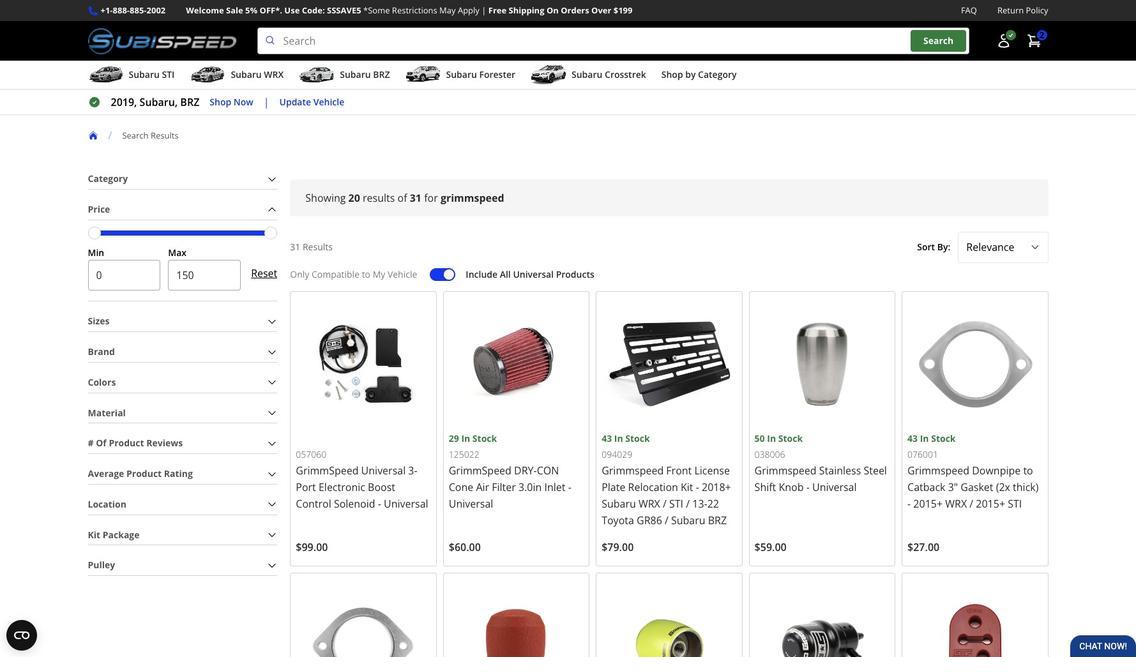 Task type: locate. For each thing, give the bounding box(es) containing it.
grimmspeed inside "43 in stock 076001 grimmspeed downpipe to catback 3" gasket (2x thick) - 2015+ wrx / 2015+ sti"
[[908, 464, 970, 478]]

max
[[168, 246, 187, 258]]

1 vertical spatial 31
[[290, 241, 300, 253]]

1 horizontal spatial brz
[[373, 68, 390, 81]]

|
[[482, 4, 486, 16], [264, 95, 269, 109]]

sti down thick)
[[1008, 497, 1022, 511]]

subaru up toyota in the bottom of the page
[[602, 497, 636, 511]]

return policy link
[[998, 4, 1048, 17]]

brand
[[88, 346, 115, 358]]

shop left by
[[661, 68, 683, 81]]

shop for shop by category
[[661, 68, 683, 81]]

| left "free"
[[482, 4, 486, 16]]

/ inside "43 in stock 076001 grimmspeed downpipe to catback 3" gasket (2x thick) - 2015+ wrx / 2015+ sti"
[[970, 497, 973, 511]]

1 vertical spatial shop
[[210, 96, 231, 108]]

subaru crosstrek
[[572, 68, 646, 81]]

sti
[[162, 68, 175, 81], [669, 497, 683, 511], [1008, 497, 1022, 511]]

0 vertical spatial of
[[398, 191, 407, 205]]

1 stock from the left
[[473, 432, 497, 444]]

0 horizontal spatial shop
[[210, 96, 231, 108]]

category
[[698, 68, 737, 81]]

2018+
[[702, 480, 731, 494]]

+1-888-885-2002
[[101, 4, 166, 16]]

products
[[556, 268, 594, 280]]

0 horizontal spatial to
[[362, 268, 370, 280]]

057060
[[296, 448, 327, 461]]

0 horizontal spatial of
[[96, 437, 106, 449]]

- down boost
[[378, 497, 381, 511]]

0 horizontal spatial 43
[[602, 432, 612, 444]]

toyota
[[602, 513, 634, 528]]

2 in from the left
[[614, 432, 623, 444]]

0 horizontal spatial |
[[264, 95, 269, 109]]

results up compatible
[[303, 241, 333, 253]]

stock inside 29 in stock 125022 grimmspeed dry-con cone air filter 3.0in inlet - universal
[[473, 432, 497, 444]]

relocation
[[628, 480, 678, 494]]

category
[[88, 173, 128, 185]]

showing
[[305, 191, 346, 205]]

1 43 from the left
[[602, 432, 612, 444]]

return policy
[[998, 4, 1048, 16]]

of inside dropdown button
[[96, 437, 106, 449]]

update vehicle
[[279, 96, 344, 108]]

$199
[[614, 4, 633, 16]]

in up 094029
[[614, 432, 623, 444]]

wrx down '3"'
[[945, 497, 967, 511]]

stock up 076001
[[931, 432, 956, 444]]

2 43 from the left
[[908, 432, 918, 444]]

1 vertical spatial vehicle
[[388, 268, 417, 280]]

2 horizontal spatial grimmspeed
[[908, 464, 970, 478]]

1 horizontal spatial kit
[[681, 480, 693, 494]]

3 stock from the left
[[778, 432, 803, 444]]

stock for downpipe
[[931, 432, 956, 444]]

code:
[[302, 4, 325, 16]]

subaru right a subaru brz thumbnail image
[[340, 68, 371, 81]]

gasket
[[961, 480, 993, 494]]

kit package button
[[88, 525, 277, 545]]

0 vertical spatial search
[[924, 35, 954, 47]]

2 vertical spatial brz
[[708, 513, 727, 528]]

1 horizontal spatial |
[[482, 4, 486, 16]]

results
[[151, 129, 179, 141], [303, 241, 333, 253]]

in for grimmspeed stainless steel shift knob  - universal
[[767, 432, 776, 444]]

2019, subaru, brz
[[111, 95, 199, 109]]

of right "results"
[[398, 191, 407, 205]]

sti up subaru,
[[162, 68, 175, 81]]

vehicle down a subaru brz thumbnail image
[[313, 96, 344, 108]]

subaru inside dropdown button
[[340, 68, 371, 81]]

3 in from the left
[[767, 432, 776, 444]]

0 vertical spatial 31
[[410, 191, 422, 205]]

in up 076001
[[920, 432, 929, 444]]

brz
[[373, 68, 390, 81], [180, 95, 199, 109], [708, 513, 727, 528]]

1 vertical spatial to
[[1023, 464, 1033, 478]]

reviews
[[146, 437, 183, 449]]

43 inside "43 in stock 076001 grimmspeed downpipe to catback 3" gasket (2x thick) - 2015+ wrx / 2015+ sti"
[[908, 432, 918, 444]]

stock for stainless
[[778, 432, 803, 444]]

results
[[363, 191, 395, 205]]

1 horizontal spatial wrx
[[639, 497, 660, 511]]

kit left package on the left bottom of the page
[[88, 529, 100, 541]]

2 horizontal spatial sti
[[1008, 497, 1022, 511]]

in right the 29
[[461, 432, 470, 444]]

results down subaru,
[[151, 129, 179, 141]]

29 in stock 125022 grimmspeed dry-con cone air filter 3.0in inlet - universal
[[449, 432, 571, 511]]

to left the my
[[362, 268, 370, 280]]

universal down cone
[[449, 497, 493, 511]]

universal down stainless
[[812, 480, 857, 494]]

- inside 50 in stock 038006 grimmspeed stainless steel shift knob  - universal
[[806, 480, 810, 494]]

in for grimmspeed front license plate relocation kit - 2018+ subaru wrx / sti / 13-22 toyota gr86 / subaru brz
[[614, 432, 623, 444]]

in inside 43 in stock 094029 grimmspeed front license plate relocation kit - 2018+ subaru wrx / sti / 13-22 toyota gr86 / subaru brz
[[614, 432, 623, 444]]

stock inside 50 in stock 038006 grimmspeed stainless steel shift knob  - universal
[[778, 432, 803, 444]]

wrx up "gr86" at the bottom of page
[[639, 497, 660, 511]]

3 grimmspeed from the left
[[908, 464, 970, 478]]

shop now link
[[210, 95, 253, 110]]

0 horizontal spatial sti
[[162, 68, 175, 81]]

min
[[88, 246, 104, 258]]

my
[[373, 268, 385, 280]]

1 vertical spatial results
[[303, 241, 333, 253]]

in inside 29 in stock 125022 grimmspeed dry-con cone air filter 3.0in inlet - universal
[[461, 432, 470, 444]]

0 horizontal spatial kit
[[88, 529, 100, 541]]

grimmspeed front license plate relocation kit - 2018+ subaru wrx / sti / 13-22 toyota gr86 / subaru brz image
[[602, 297, 737, 432]]

shop for shop now
[[210, 96, 231, 108]]

grimmspeed up the electronic at the left
[[296, 464, 359, 478]]

reset button
[[251, 258, 277, 289]]

0 horizontal spatial wrx
[[264, 68, 284, 81]]

subaru,
[[140, 95, 178, 109]]

grimmspeed universal 3-port electronic boost control solenoid - universal image
[[296, 297, 431, 432]]

31
[[410, 191, 422, 205], [290, 241, 300, 253]]

subaru
[[129, 68, 160, 81], [231, 68, 262, 81], [340, 68, 371, 81], [446, 68, 477, 81], [572, 68, 603, 81], [602, 497, 636, 511], [671, 513, 705, 528]]

- up 13-
[[696, 480, 699, 494]]

31 results
[[290, 241, 333, 253]]

$79.00
[[602, 540, 634, 554]]

brz inside 43 in stock 094029 grimmspeed front license plate relocation kit - 2018+ subaru wrx / sti / 13-22 toyota gr86 / subaru brz
[[708, 513, 727, 528]]

grimmspeed down 094029
[[602, 464, 664, 478]]

Select... button
[[958, 232, 1048, 263]]

vehicle right the my
[[388, 268, 417, 280]]

in inside "43 in stock 076001 grimmspeed downpipe to catback 3" gasket (2x thick) - 2015+ wrx / 2015+ sti"
[[920, 432, 929, 444]]

stock inside "43 in stock 076001 grimmspeed downpipe to catback 3" gasket (2x thick) - 2015+ wrx / 2015+ sti"
[[931, 432, 956, 444]]

in inside 50 in stock 038006 grimmspeed stainless steel shift knob  - universal
[[767, 432, 776, 444]]

0 horizontal spatial grimmspeed
[[296, 464, 359, 478]]

2 stock from the left
[[625, 432, 650, 444]]

update
[[279, 96, 311, 108]]

1 grimmspeed from the left
[[296, 464, 359, 478]]

grimmspeed inside 29 in stock 125022 grimmspeed dry-con cone air filter 3.0in inlet - universal
[[449, 464, 511, 478]]

1 horizontal spatial grimmspeed
[[755, 464, 817, 478]]

search inside button
[[924, 35, 954, 47]]

shop left now
[[210, 96, 231, 108]]

sti inside dropdown button
[[162, 68, 175, 81]]

- right "knob"
[[806, 480, 810, 494]]

kit inside dropdown button
[[88, 529, 100, 541]]

grimmspeed inside 50 in stock 038006 grimmspeed stainless steel shift knob  - universal
[[755, 464, 817, 478]]

subaru left crosstrek
[[572, 68, 603, 81]]

0 horizontal spatial 2015+
[[913, 497, 943, 511]]

1 vertical spatial search
[[122, 129, 149, 141]]

2 button
[[1020, 28, 1048, 54]]

by:
[[937, 241, 950, 253]]

grimmspeed up air
[[449, 464, 511, 478]]

thick)
[[1013, 480, 1039, 494]]

a subaru wrx thumbnail image image
[[190, 65, 226, 84]]

31 left for
[[410, 191, 422, 205]]

stock up 094029
[[625, 432, 650, 444]]

1 in from the left
[[461, 432, 470, 444]]

location
[[88, 498, 126, 510]]

search for search results
[[122, 129, 149, 141]]

0 vertical spatial kit
[[681, 480, 693, 494]]

wrx
[[264, 68, 284, 81], [639, 497, 660, 511], [945, 497, 967, 511]]

1 horizontal spatial shop
[[661, 68, 683, 81]]

0 horizontal spatial grimmspeed
[[602, 464, 664, 478]]

subaru forester
[[446, 68, 515, 81]]

subaru up now
[[231, 68, 262, 81]]

brz down 22
[[708, 513, 727, 528]]

*some restrictions may apply | free shipping on orders over $199
[[363, 4, 633, 16]]

restrictions
[[392, 4, 437, 16]]

43 up 076001
[[908, 432, 918, 444]]

grimmspeed for 3"
[[908, 464, 970, 478]]

search results link
[[122, 129, 189, 141]]

brz right subaru,
[[180, 95, 199, 109]]

0 horizontal spatial brz
[[180, 95, 199, 109]]

1 horizontal spatial search
[[924, 35, 954, 47]]

sti inside 43 in stock 094029 grimmspeed front license plate relocation kit - 2018+ subaru wrx / sti / 13-22 toyota gr86 / subaru brz
[[669, 497, 683, 511]]

universal right all
[[513, 268, 554, 280]]

1 grimmspeed from the left
[[602, 464, 664, 478]]

subispeed logo image
[[88, 28, 237, 54]]

0 horizontal spatial vehicle
[[313, 96, 344, 108]]

2019,
[[111, 95, 137, 109]]

1 vertical spatial product
[[126, 468, 162, 480]]

select... image
[[1030, 242, 1040, 252]]

sort
[[917, 241, 935, 253]]

category button
[[88, 169, 277, 189]]

subaru up 2019, subaru, brz
[[129, 68, 160, 81]]

1 horizontal spatial sti
[[669, 497, 683, 511]]

control
[[296, 497, 331, 511]]

057060 grimmspeed universal 3- port electronic boost control solenoid - universal
[[296, 448, 428, 511]]

wrx inside 43 in stock 094029 grimmspeed front license plate relocation kit - 2018+ subaru wrx / sti / 13-22 toyota gr86 / subaru brz
[[639, 497, 660, 511]]

product down # of product reviews
[[126, 468, 162, 480]]

a subaru sti thumbnail image image
[[88, 65, 124, 84]]

search
[[924, 35, 954, 47], [122, 129, 149, 141]]

wrx up update
[[264, 68, 284, 81]]

2 horizontal spatial brz
[[708, 513, 727, 528]]

kit down front
[[681, 480, 693, 494]]

to up thick)
[[1023, 464, 1033, 478]]

0 vertical spatial brz
[[373, 68, 390, 81]]

0 horizontal spatial results
[[151, 129, 179, 141]]

/ down "gasket"
[[970, 497, 973, 511]]

grimmspeed up catback
[[908, 464, 970, 478]]

1 horizontal spatial to
[[1023, 464, 1033, 478]]

grimmspeed downpipe to catback 3" gasket - 2015+ wrx / 2015+ sti image
[[296, 579, 431, 657]]

2015+ down catback
[[913, 497, 943, 511]]

grimmspeed for relocation
[[602, 464, 664, 478]]

0 vertical spatial results
[[151, 129, 179, 141]]

grimmspeed inside 43 in stock 094029 grimmspeed front license plate relocation kit - 2018+ subaru wrx / sti / 13-22 toyota gr86 / subaru brz
[[602, 464, 664, 478]]

1 horizontal spatial grimmspeed
[[449, 464, 511, 478]]

wrx inside "43 in stock 076001 grimmspeed downpipe to catback 3" gasket (2x thick) - 2015+ wrx / 2015+ sti"
[[945, 497, 967, 511]]

shop inside 'link'
[[210, 96, 231, 108]]

stock up 125022 on the left bottom of the page
[[473, 432, 497, 444]]

stock inside 43 in stock 094029 grimmspeed front license plate relocation kit - 2018+ subaru wrx / sti / 13-22 toyota gr86 / subaru brz
[[625, 432, 650, 444]]

average product rating button
[[88, 464, 277, 484]]

results for search results
[[151, 129, 179, 141]]

2015+ down (2x
[[976, 497, 1005, 511]]

stock for dry-
[[473, 432, 497, 444]]

0 vertical spatial vehicle
[[313, 96, 344, 108]]

grimmspeed two position poly exhaust hanger single  - 2008-2021 subaru wrx / 2008-2021 subaru sti image
[[908, 579, 1043, 657]]

1 horizontal spatial 2015+
[[976, 497, 1005, 511]]

minimum slider
[[88, 226, 101, 239]]

0 vertical spatial shop
[[661, 68, 683, 81]]

0 vertical spatial to
[[362, 268, 370, 280]]

showing 20 results of 31 for grimmspeed
[[305, 191, 504, 205]]

search input field
[[257, 28, 969, 54]]

038006
[[755, 448, 785, 461]]

50 in stock 038006 grimmspeed stainless steel shift knob  - universal
[[755, 432, 887, 494]]

2 grimmspeed from the left
[[755, 464, 817, 478]]

31 up only
[[290, 241, 300, 253]]

2 horizontal spatial wrx
[[945, 497, 967, 511]]

subaru wrx button
[[190, 63, 284, 89]]

vehicle
[[313, 96, 344, 108], [388, 268, 417, 280]]

a subaru crosstrek thumbnail image image
[[531, 65, 567, 84]]

brz left "a subaru forester thumbnail image"
[[373, 68, 390, 81]]

1 vertical spatial of
[[96, 437, 106, 449]]

#
[[88, 437, 94, 449]]

43
[[602, 432, 612, 444], [908, 432, 918, 444]]

of right #
[[96, 437, 106, 449]]

- right "inlet"
[[568, 480, 571, 494]]

4 stock from the left
[[931, 432, 956, 444]]

0 horizontal spatial search
[[122, 129, 149, 141]]

2 grimmspeed from the left
[[449, 464, 511, 478]]

product up average product rating
[[109, 437, 144, 449]]

free
[[488, 4, 507, 16]]

air
[[476, 480, 489, 494]]

in right 50
[[767, 432, 776, 444]]

stock up 038006
[[778, 432, 803, 444]]

sti left 13-
[[669, 497, 683, 511]]

4 in from the left
[[920, 432, 929, 444]]

subaru left forester at the left top of page
[[446, 68, 477, 81]]

43 inside 43 in stock 094029 grimmspeed front license plate relocation kit - 2018+ subaru wrx / sti / 13-22 toyota gr86 / subaru brz
[[602, 432, 612, 444]]

subaru sti button
[[88, 63, 175, 89]]

43 up 094029
[[602, 432, 612, 444]]

to inside "43 in stock 076001 grimmspeed downpipe to catback 3" gasket (2x thick) - 2015+ wrx / 2015+ sti"
[[1023, 464, 1033, 478]]

1 vertical spatial |
[[264, 95, 269, 109]]

43 for grimmspeed front license plate relocation kit - 2018+ subaru wrx / sti / 13-22 toyota gr86 / subaru brz
[[602, 432, 612, 444]]

$59.00
[[755, 540, 787, 554]]

1 horizontal spatial vehicle
[[388, 268, 417, 280]]

grimmspeed for knob
[[755, 464, 817, 478]]

gr86
[[637, 513, 662, 528]]

1 horizontal spatial results
[[303, 241, 333, 253]]

shop
[[661, 68, 683, 81], [210, 96, 231, 108]]

shop inside dropdown button
[[661, 68, 683, 81]]

| right now
[[264, 95, 269, 109]]

1 vertical spatial kit
[[88, 529, 100, 541]]

885-
[[130, 4, 147, 16]]

return
[[998, 4, 1024, 16]]

kit inside 43 in stock 094029 grimmspeed front license plate relocation kit - 2018+ subaru wrx / sti / 13-22 toyota gr86 / subaru brz
[[681, 480, 693, 494]]

- down catback
[[908, 497, 911, 511]]

kit
[[681, 480, 693, 494], [88, 529, 100, 541]]

a subaru forester thumbnail image image
[[405, 65, 441, 84]]

to
[[362, 268, 370, 280], [1023, 464, 1033, 478]]

/ right "gr86" at the bottom of page
[[665, 513, 669, 528]]

grimmspeed up "knob"
[[755, 464, 817, 478]]

grimmspeed dry-con cone air filter 3.0in inlet - universal image
[[449, 297, 584, 432]]

1 horizontal spatial 43
[[908, 432, 918, 444]]

1 horizontal spatial 31
[[410, 191, 422, 205]]

grimmspeed
[[602, 464, 664, 478], [755, 464, 817, 478], [908, 464, 970, 478]]

2002
[[147, 4, 166, 16]]



Task type: describe. For each thing, give the bounding box(es) containing it.
subaru for subaru crosstrek
[[572, 68, 603, 81]]

sort by:
[[917, 241, 950, 253]]

888-
[[113, 4, 130, 16]]

by
[[685, 68, 696, 81]]

- inside 057060 grimmspeed universal 3- port electronic boost control solenoid - universal
[[378, 497, 381, 511]]

# of product reviews button
[[88, 434, 277, 454]]

43 for grimmspeed downpipe to catback 3" gasket (2x thick) - 2015+ wrx / 2015+ sti
[[908, 432, 918, 444]]

knob
[[779, 480, 804, 494]]

3.0in
[[519, 480, 542, 494]]

may
[[439, 4, 456, 16]]

cone
[[449, 480, 473, 494]]

material button
[[88, 403, 277, 423]]

off*.
[[260, 4, 282, 16]]

$27.00
[[908, 540, 940, 554]]

subaru down 13-
[[671, 513, 705, 528]]

sizes
[[88, 315, 110, 327]]

1 vertical spatial brz
[[180, 95, 199, 109]]

average product rating
[[88, 468, 193, 480]]

brand button
[[88, 342, 277, 362]]

20
[[348, 191, 360, 205]]

open widget image
[[6, 620, 37, 651]]

pulley
[[88, 559, 115, 571]]

subaru for subaru forester
[[446, 68, 477, 81]]

grimmspeed stubby shift knob stainless steel red image
[[449, 579, 584, 657]]

+1-
[[101, 4, 113, 16]]

43 in stock 094029 grimmspeed front license plate relocation kit - 2018+ subaru wrx / sti / 13-22 toyota gr86 / subaru brz
[[602, 432, 731, 528]]

subaru sti
[[129, 68, 175, 81]]

rating
[[164, 468, 193, 480]]

for
[[424, 191, 438, 205]]

sssave5
[[327, 4, 361, 16]]

Max text field
[[168, 260, 241, 291]]

sti inside "43 in stock 076001 grimmspeed downpipe to catback 3" gasket (2x thick) - 2015+ wrx / 2015+ sti"
[[1008, 497, 1022, 511]]

search for search
[[924, 35, 954, 47]]

0 horizontal spatial 31
[[290, 241, 300, 253]]

update vehicle button
[[279, 95, 344, 110]]

downpipe
[[972, 464, 1021, 478]]

welcome
[[186, 4, 224, 16]]

use
[[284, 4, 300, 16]]

/ left 13-
[[686, 497, 690, 511]]

1 2015+ from the left
[[913, 497, 943, 511]]

home image
[[88, 130, 98, 141]]

grimmspeed stainless steel shift knob  - universal image
[[755, 297, 890, 432]]

kit package
[[88, 529, 140, 541]]

in for grimmspeed downpipe to catback 3" gasket (2x thick) - 2015+ wrx / 2015+ sti
[[920, 432, 929, 444]]

port
[[296, 480, 316, 494]]

shop by category
[[661, 68, 737, 81]]

include
[[466, 268, 498, 280]]

# of product reviews
[[88, 437, 183, 449]]

front
[[666, 464, 692, 478]]

vehicle inside update vehicle button
[[313, 96, 344, 108]]

compatible
[[312, 268, 360, 280]]

stainless
[[819, 464, 861, 478]]

include all universal products
[[466, 268, 594, 280]]

29
[[449, 432, 459, 444]]

$60.00
[[449, 540, 481, 554]]

only compatible to my vehicle
[[290, 268, 417, 280]]

wrx inside subaru wrx dropdown button
[[264, 68, 284, 81]]

all
[[500, 268, 511, 280]]

search button
[[911, 30, 966, 52]]

subaru for subaru sti
[[129, 68, 160, 81]]

grimmspeed manual boost controller - universal image
[[755, 579, 890, 657]]

grimmspeed downpipe to catback 3" gasket (2x thick) - 2015+ wrx / 2015+ sti image
[[908, 297, 1043, 432]]

package
[[103, 529, 140, 541]]

brz inside dropdown button
[[373, 68, 390, 81]]

*some
[[363, 4, 390, 16]]

- inside 43 in stock 094029 grimmspeed front license plate relocation kit - 2018+ subaru wrx / sti / 13-22 toyota gr86 / subaru brz
[[696, 480, 699, 494]]

boost
[[368, 480, 395, 494]]

plate
[[602, 480, 626, 494]]

shop now
[[210, 96, 253, 108]]

2 2015+ from the left
[[976, 497, 1005, 511]]

/ right 'home' image on the left top of page
[[108, 128, 112, 143]]

solenoid
[[334, 497, 375, 511]]

universal down boost
[[384, 497, 428, 511]]

5%
[[245, 4, 258, 16]]

material
[[88, 407, 126, 419]]

apply
[[458, 4, 480, 16]]

subaru brz
[[340, 68, 390, 81]]

sale
[[226, 4, 243, 16]]

43 in stock 076001 grimmspeed downpipe to catback 3" gasket (2x thick) - 2015+ wrx / 2015+ sti
[[908, 432, 1039, 511]]

search results
[[122, 129, 179, 141]]

grimmspeed stainless steel stubby shift knob (neon green) - 2015-2021 subaru wrx / sti / 2013-2021 scion fr-s / subaru brz / toyota 86 image
[[602, 579, 737, 657]]

universal up boost
[[361, 464, 406, 478]]

subaru for subaru wrx
[[231, 68, 262, 81]]

subaru crosstrek button
[[531, 63, 646, 89]]

subaru brz button
[[299, 63, 390, 89]]

universal inside 50 in stock 038006 grimmspeed stainless steel shift knob  - universal
[[812, 480, 857, 494]]

shift
[[755, 480, 776, 494]]

crosstrek
[[605, 68, 646, 81]]

dry-
[[514, 464, 537, 478]]

Min text field
[[88, 260, 161, 291]]

50
[[755, 432, 765, 444]]

button image
[[996, 33, 1011, 49]]

subaru wrx
[[231, 68, 284, 81]]

location button
[[88, 495, 277, 515]]

(2x
[[996, 480, 1010, 494]]

faq link
[[961, 4, 977, 17]]

colors button
[[88, 373, 277, 393]]

policy
[[1026, 4, 1048, 16]]

- inside "43 in stock 076001 grimmspeed downpipe to catback 3" gasket (2x thick) - 2015+ wrx / 2015+ sti"
[[908, 497, 911, 511]]

grimmspeed inside 057060 grimmspeed universal 3- port electronic boost control solenoid - universal
[[296, 464, 359, 478]]

- inside 29 in stock 125022 grimmspeed dry-con cone air filter 3.0in inlet - universal
[[568, 480, 571, 494]]

076001
[[908, 448, 938, 461]]

results for 31 results
[[303, 241, 333, 253]]

over
[[591, 4, 611, 16]]

pulley button
[[88, 556, 277, 576]]

subaru for subaru brz
[[340, 68, 371, 81]]

con
[[537, 464, 559, 478]]

colors
[[88, 376, 116, 388]]

in for grimmspeed dry-con cone air filter 3.0in inlet - universal
[[461, 432, 470, 444]]

stock for front
[[625, 432, 650, 444]]

maximum slider
[[265, 226, 277, 239]]

universal inside 29 in stock 125022 grimmspeed dry-con cone air filter 3.0in inlet - universal
[[449, 497, 493, 511]]

3"
[[948, 480, 958, 494]]

inlet
[[544, 480, 566, 494]]

a subaru brz thumbnail image image
[[299, 65, 335, 84]]

/ down relocation
[[663, 497, 667, 511]]

1 horizontal spatial of
[[398, 191, 407, 205]]

0 vertical spatial |
[[482, 4, 486, 16]]

22
[[707, 497, 719, 511]]

0 vertical spatial product
[[109, 437, 144, 449]]

$99.00
[[296, 540, 328, 554]]



Task type: vqa. For each thing, say whether or not it's contained in the screenshot.


